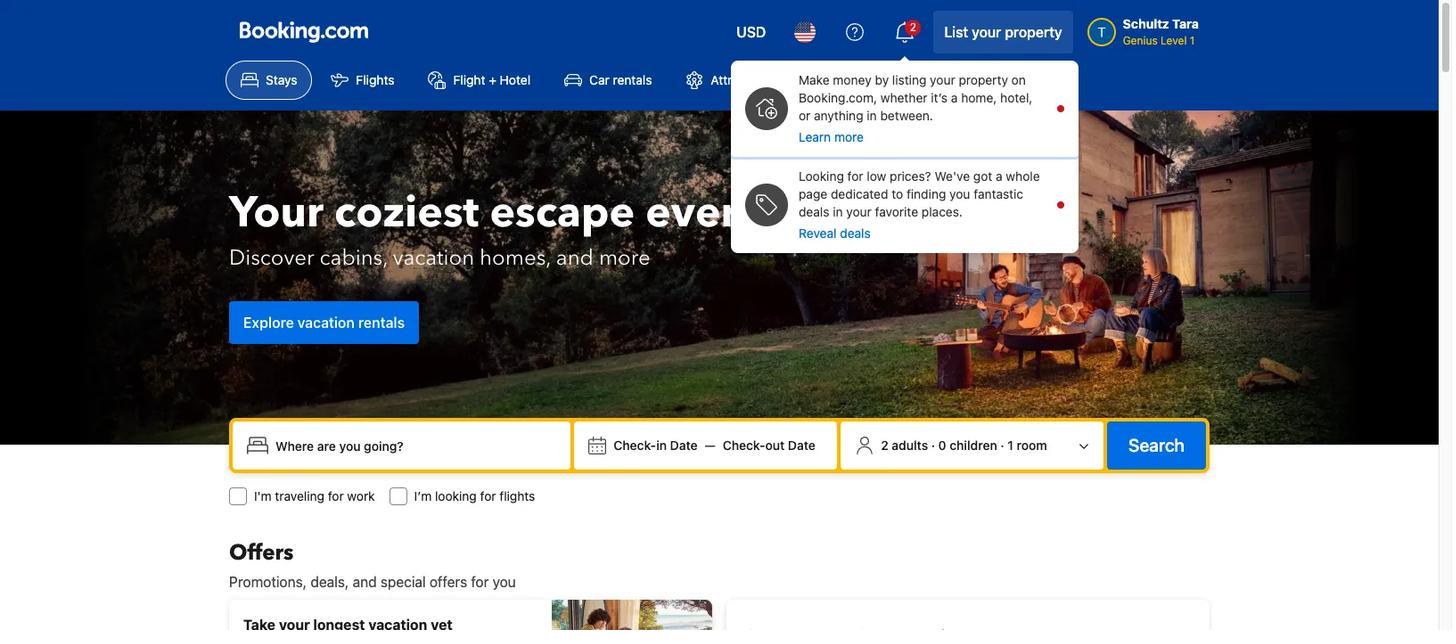 Task type: vqa. For each thing, say whether or not it's contained in the screenshot.
your within Looking For Low Prices? We'Ve Got A Whole Page Dedicated To Finding You Fantastic Deals In Your Favorite Places. Reveal Deals
yes



Task type: locate. For each thing, give the bounding box(es) containing it.
and inside your coziest escape ever discover cabins, vacation homes, and more
[[556, 243, 594, 272]]

vacation
[[393, 243, 474, 272], [297, 314, 355, 330]]

0 vertical spatial rentals
[[613, 72, 652, 87]]

1 vertical spatial your
[[930, 72, 955, 87]]

list your property link
[[934, 11, 1073, 53]]

attractions
[[711, 72, 774, 87]]

1 horizontal spatial in
[[833, 204, 843, 219]]

page
[[799, 186, 827, 201]]

0 vertical spatial vacation
[[393, 243, 474, 272]]

1 vertical spatial in
[[833, 204, 843, 219]]

1 horizontal spatial 1
[[1190, 34, 1195, 47]]

rentals right car
[[613, 72, 652, 87]]

for right offers
[[471, 574, 489, 590]]

flight + hotel
[[453, 72, 530, 87]]

0 vertical spatial 2
[[910, 21, 916, 34]]

2 adults · 0 children · 1 room button
[[848, 429, 1096, 463]]

1 horizontal spatial ·
[[1000, 438, 1004, 453]]

places.
[[922, 204, 963, 219]]

and down escape
[[556, 243, 594, 272]]

in right anything
[[867, 108, 877, 123]]

taxis
[[876, 72, 903, 87]]

0 vertical spatial 1
[[1190, 34, 1195, 47]]

1 horizontal spatial a
[[996, 168, 1002, 184]]

2 date from the left
[[788, 438, 816, 453]]

in left —
[[656, 438, 667, 453]]

1 vertical spatial you
[[493, 574, 516, 590]]

deals,
[[310, 574, 349, 590]]

1 horizontal spatial you
[[949, 186, 970, 201]]

and right deals,
[[353, 574, 377, 590]]

more
[[834, 129, 864, 144], [599, 243, 650, 272]]

1 horizontal spatial date
[[788, 438, 816, 453]]

0 horizontal spatial in
[[656, 438, 667, 453]]

—
[[705, 438, 716, 453]]

offers promotions, deals, and special offers for you
[[229, 538, 516, 590]]

take your longest vacation yet image
[[552, 600, 712, 630]]

1 vertical spatial deals
[[840, 226, 871, 241]]

0 vertical spatial deals
[[799, 204, 829, 219]]

for inside looking for low prices? we've got a whole page dedicated to finding you fantastic deals in your favorite places. reveal deals
[[847, 168, 863, 184]]

0 vertical spatial property
[[1005, 24, 1062, 40]]

check- left —
[[614, 438, 656, 453]]

· left 0
[[931, 438, 935, 453]]

0 vertical spatial your
[[972, 24, 1001, 40]]

make money by listing your property on booking.com, whether it's a home, hotel, or anything in between. learn more
[[799, 72, 1033, 144]]

1 vertical spatial 2
[[881, 438, 888, 453]]

1 horizontal spatial vacation
[[393, 243, 474, 272]]

1 left room
[[1008, 438, 1013, 453]]

flights
[[499, 488, 535, 504]]

1
[[1190, 34, 1195, 47], [1008, 438, 1013, 453]]

for
[[847, 168, 863, 184], [328, 488, 344, 504], [480, 488, 496, 504], [471, 574, 489, 590]]

whether
[[881, 90, 927, 105]]

1 vertical spatial rentals
[[358, 314, 405, 330]]

· right children
[[1000, 438, 1004, 453]]

traveling
[[275, 488, 324, 504]]

0 vertical spatial you
[[949, 186, 970, 201]]

you
[[949, 186, 970, 201], [493, 574, 516, 590]]

deals right reveal
[[840, 226, 871, 241]]

home,
[[961, 90, 997, 105]]

airport
[[833, 72, 873, 87]]

in for your
[[833, 204, 843, 219]]

whole
[[1006, 168, 1040, 184]]

0
[[938, 438, 946, 453]]

1 vertical spatial a
[[996, 168, 1002, 184]]

property up home,
[[959, 72, 1008, 87]]

1 horizontal spatial check-
[[723, 438, 765, 453]]

2 inside dropdown button
[[910, 21, 916, 34]]

2 vertical spatial your
[[846, 204, 872, 219]]

in down dedicated
[[833, 204, 843, 219]]

vacation down coziest
[[393, 243, 474, 272]]

a right it's
[[951, 90, 958, 105]]

1 horizontal spatial 2
[[910, 21, 916, 34]]

0 vertical spatial more
[[834, 129, 864, 144]]

in inside looking for low prices? we've got a whole page dedicated to finding you fantastic deals in your favorite places. reveal deals
[[833, 204, 843, 219]]

explore vacation rentals link
[[229, 301, 419, 344]]

0 vertical spatial a
[[951, 90, 958, 105]]

for left flights
[[480, 488, 496, 504]]

search
[[1129, 435, 1185, 456]]

it's
[[931, 90, 948, 105]]

special
[[380, 574, 426, 590]]

·
[[931, 438, 935, 453], [1000, 438, 1004, 453]]

1 date from the left
[[670, 438, 698, 453]]

1 vertical spatial property
[[959, 72, 1008, 87]]

2 inside button
[[881, 438, 888, 453]]

your down dedicated
[[846, 204, 872, 219]]

search button
[[1107, 422, 1206, 470]]

1 vertical spatial 1
[[1008, 438, 1013, 453]]

0 horizontal spatial deals
[[799, 204, 829, 219]]

your right 'list'
[[972, 24, 1001, 40]]

1 · from the left
[[931, 438, 935, 453]]

rentals
[[613, 72, 652, 87], [358, 314, 405, 330]]

0 horizontal spatial more
[[599, 243, 650, 272]]

1 horizontal spatial and
[[556, 243, 594, 272]]

2 button
[[884, 11, 926, 53]]

property up on
[[1005, 24, 1062, 40]]

0 horizontal spatial 1
[[1008, 438, 1013, 453]]

2 check- from the left
[[723, 438, 765, 453]]

1 check- from the left
[[614, 438, 656, 453]]

more inside make money by listing your property on booking.com, whether it's a home, hotel, or anything in between. learn more
[[834, 129, 864, 144]]

0 horizontal spatial check-
[[614, 438, 656, 453]]

your account menu schultz tara genius level 1 element
[[1087, 8, 1206, 49]]

2 horizontal spatial in
[[867, 108, 877, 123]]

you inside looking for low prices? we've got a whole page dedicated to finding you fantastic deals in your favorite places. reveal deals
[[949, 186, 970, 201]]

low
[[867, 168, 886, 184]]

you right offers
[[493, 574, 516, 590]]

property
[[1005, 24, 1062, 40], [959, 72, 1008, 87]]

ever
[[645, 183, 738, 242]]

0 vertical spatial and
[[556, 243, 594, 272]]

1 horizontal spatial more
[[834, 129, 864, 144]]

1 vertical spatial more
[[599, 243, 650, 272]]

0 horizontal spatial a
[[951, 90, 958, 105]]

2 for 2 adults · 0 children · 1 room
[[881, 438, 888, 453]]

vacation right explore
[[297, 314, 355, 330]]

more down escape
[[599, 243, 650, 272]]

date left —
[[670, 438, 698, 453]]

a inside looking for low prices? we've got a whole page dedicated to finding you fantastic deals in your favorite places. reveal deals
[[996, 168, 1002, 184]]

schultz tara genius level 1
[[1123, 16, 1199, 47]]

you down "we've"
[[949, 186, 970, 201]]

for up dedicated
[[847, 168, 863, 184]]

offers
[[229, 538, 294, 568]]

and
[[556, 243, 594, 272], [353, 574, 377, 590]]

rentals down the cabins,
[[358, 314, 405, 330]]

0 horizontal spatial vacation
[[297, 314, 355, 330]]

in
[[867, 108, 877, 123], [833, 204, 843, 219], [656, 438, 667, 453]]

date right out at the right of the page
[[788, 438, 816, 453]]

a right got
[[996, 168, 1002, 184]]

0 horizontal spatial ·
[[931, 438, 935, 453]]

2 · from the left
[[1000, 438, 1004, 453]]

in inside make money by listing your property on booking.com, whether it's a home, hotel, or anything in between. learn more
[[867, 108, 877, 123]]

deals down page
[[799, 204, 829, 219]]

0 horizontal spatial and
[[353, 574, 377, 590]]

stays
[[266, 72, 297, 87]]

airport taxis link
[[793, 61, 918, 100]]

check-
[[614, 438, 656, 453], [723, 438, 765, 453]]

check- right —
[[723, 438, 765, 453]]

1 vertical spatial and
[[353, 574, 377, 590]]

deals
[[799, 204, 829, 219], [840, 226, 871, 241]]

2 left 'list'
[[910, 21, 916, 34]]

0 horizontal spatial rentals
[[358, 314, 405, 330]]

fantastic
[[974, 186, 1023, 201]]

1 horizontal spatial your
[[930, 72, 955, 87]]

adults
[[892, 438, 928, 453]]

0 horizontal spatial you
[[493, 574, 516, 590]]

1 down tara
[[1190, 34, 1195, 47]]

0 horizontal spatial your
[[846, 204, 872, 219]]

2 horizontal spatial your
[[972, 24, 1001, 40]]

your
[[229, 183, 324, 242]]

2 left adults
[[881, 438, 888, 453]]

car rentals link
[[549, 61, 667, 100]]

2
[[910, 21, 916, 34], [881, 438, 888, 453]]

0 vertical spatial in
[[867, 108, 877, 123]]

i'm traveling for work
[[254, 488, 375, 504]]

i'm looking for flights
[[414, 488, 535, 504]]

0 horizontal spatial date
[[670, 438, 698, 453]]

dedicated
[[831, 186, 888, 201]]

your up it's
[[930, 72, 955, 87]]

your inside list your property link
[[972, 24, 1001, 40]]

0 horizontal spatial 2
[[881, 438, 888, 453]]

more down anything
[[834, 129, 864, 144]]

finding
[[907, 186, 946, 201]]



Task type: describe. For each thing, give the bounding box(es) containing it.
check-out date button
[[716, 430, 823, 462]]

your inside make money by listing your property on booking.com, whether it's a home, hotel, or anything in between. learn more
[[930, 72, 955, 87]]

1 inside button
[[1008, 438, 1013, 453]]

reveal
[[799, 226, 837, 241]]

hotel,
[[1000, 90, 1033, 105]]

usd
[[736, 24, 766, 40]]

for left work at the left bottom of the page
[[328, 488, 344, 504]]

discover
[[229, 243, 314, 272]]

promotions,
[[229, 574, 307, 590]]

and inside offers promotions, deals, and special offers for you
[[353, 574, 377, 590]]

on
[[1011, 72, 1026, 87]]

2 adults · 0 children · 1 room
[[881, 438, 1047, 453]]

by
[[875, 72, 889, 87]]

attractions link
[[671, 61, 789, 100]]

make
[[799, 72, 830, 87]]

tara
[[1172, 16, 1199, 31]]

flights
[[356, 72, 394, 87]]

flight + hotel link
[[413, 61, 546, 100]]

list
[[944, 24, 968, 40]]

in for between.
[[867, 108, 877, 123]]

explore
[[243, 314, 294, 330]]

your coziest escape ever discover cabins, vacation homes, and more
[[229, 183, 738, 272]]

explore vacation rentals
[[243, 314, 405, 330]]

list your property
[[944, 24, 1062, 40]]

car
[[589, 72, 609, 87]]

looking
[[799, 168, 844, 184]]

car rentals
[[589, 72, 652, 87]]

+
[[489, 72, 496, 87]]

work
[[347, 488, 375, 504]]

flight
[[453, 72, 485, 87]]

or
[[799, 108, 811, 123]]

usd button
[[726, 11, 777, 53]]

booking.com image
[[240, 21, 368, 43]]

for inside offers promotions, deals, and special offers for you
[[471, 574, 489, 590]]

cabins,
[[320, 243, 388, 272]]

escape
[[490, 183, 635, 242]]

anything
[[814, 108, 863, 123]]

money
[[833, 72, 872, 87]]

we've
[[935, 168, 970, 184]]

looking
[[435, 488, 477, 504]]

2 vertical spatial in
[[656, 438, 667, 453]]

to
[[892, 186, 903, 201]]

coziest
[[334, 183, 479, 242]]

listing
[[892, 72, 927, 87]]

airport taxis
[[833, 72, 903, 87]]

prices?
[[890, 168, 931, 184]]

you inside offers promotions, deals, and special offers for you
[[493, 574, 516, 590]]

your inside looking for low prices? we've got a whole page dedicated to finding you fantastic deals in your favorite places. reveal deals
[[846, 204, 872, 219]]

booking.com,
[[799, 90, 877, 105]]

more inside your coziest escape ever discover cabins, vacation homes, and more
[[599, 243, 650, 272]]

level
[[1161, 34, 1187, 47]]

schultz
[[1123, 16, 1169, 31]]

genius
[[1123, 34, 1158, 47]]

vacation inside your coziest escape ever discover cabins, vacation homes, and more
[[393, 243, 474, 272]]

1 horizontal spatial deals
[[840, 226, 871, 241]]

i'm
[[414, 488, 432, 504]]

out
[[765, 438, 785, 453]]

looking for low prices? we've got a whole page dedicated to finding you fantastic deals in your favorite places. reveal deals
[[799, 168, 1040, 241]]

1 horizontal spatial rentals
[[613, 72, 652, 87]]

children
[[950, 438, 997, 453]]

offers
[[430, 574, 467, 590]]

2 for 2
[[910, 21, 916, 34]]

homes,
[[480, 243, 551, 272]]

favorite
[[875, 204, 918, 219]]

hotel
[[500, 72, 530, 87]]

check-in date — check-out date
[[614, 438, 816, 453]]

Where are you going? field
[[268, 430, 564, 462]]

between.
[[880, 108, 933, 123]]

property inside make money by listing your property on booking.com, whether it's a home, hotel, or anything in between. learn more
[[959, 72, 1008, 87]]

stays link
[[226, 61, 312, 100]]

i'm
[[254, 488, 272, 504]]

check-in date button
[[606, 430, 705, 462]]

1 vertical spatial vacation
[[297, 314, 355, 330]]

1 inside schultz tara genius level 1
[[1190, 34, 1195, 47]]

room
[[1017, 438, 1047, 453]]

learn
[[799, 129, 831, 144]]

a inside make money by listing your property on booking.com, whether it's a home, hotel, or anything in between. learn more
[[951, 90, 958, 105]]

got
[[973, 168, 992, 184]]

flights link
[[316, 61, 410, 100]]



